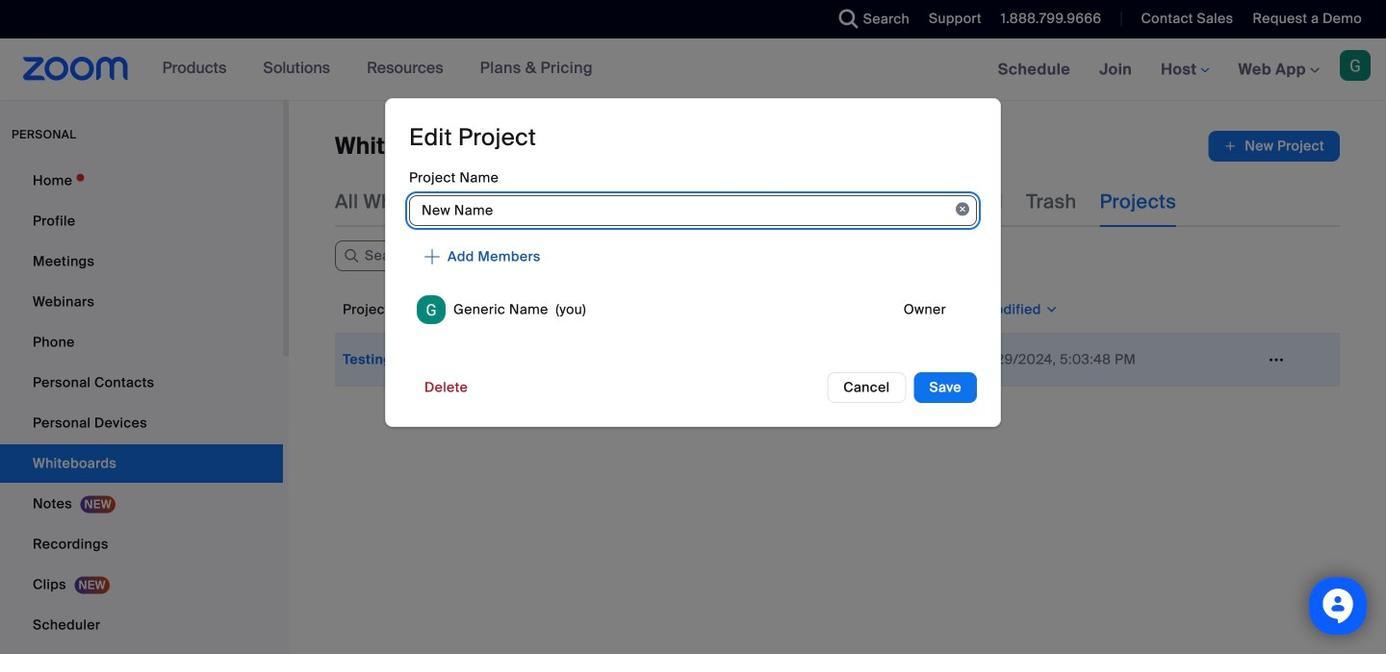 Task type: locate. For each thing, give the bounding box(es) containing it.
banner
[[0, 39, 1387, 102]]

application
[[335, 287, 1341, 387]]

generic name owner element
[[409, 288, 978, 332]]

Search text field
[[335, 241, 566, 272]]

product information navigation
[[148, 39, 608, 100]]

heading
[[409, 123, 537, 153]]

arrow down image
[[433, 299, 451, 322]]

dialog
[[385, 98, 1002, 428]]

edit project image
[[1262, 352, 1292, 369]]

e.g. Happy Crew text field
[[409, 196, 978, 226]]



Task type: vqa. For each thing, say whether or not it's contained in the screenshot.
heading
yes



Task type: describe. For each thing, give the bounding box(es) containing it.
personal menu menu
[[0, 162, 283, 655]]

add image
[[1224, 137, 1238, 156]]

generic name avatar image
[[417, 296, 446, 325]]

meetings navigation
[[984, 39, 1387, 102]]

tabs of all whiteboard page tab list
[[335, 177, 1177, 227]]



